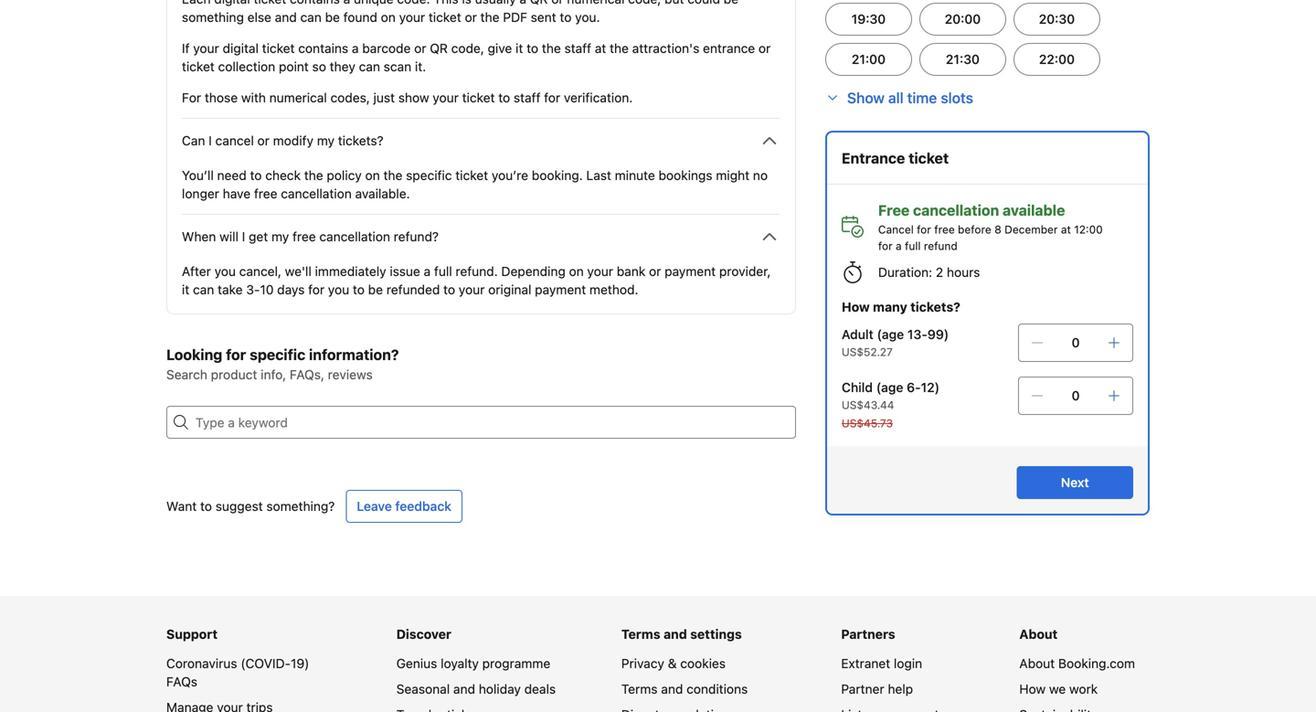 Task type: vqa. For each thing, say whether or not it's contained in the screenshot.
Jakarta Half-Day Highlights Tour image
no



Task type: locate. For each thing, give the bounding box(es) containing it.
0 vertical spatial can
[[300, 10, 322, 25]]

payment down depending
[[535, 282, 586, 297]]

2 vertical spatial can
[[193, 282, 214, 297]]

show all time slots button
[[825, 87, 973, 109]]

0 horizontal spatial numerical
[[269, 90, 327, 105]]

seasonal and holiday deals link
[[396, 681, 556, 697]]

0 horizontal spatial tickets?
[[338, 133, 384, 148]]

0 horizontal spatial on
[[365, 168, 380, 183]]

genius
[[396, 656, 437, 671]]

about booking.com link
[[1020, 656, 1135, 671]]

december
[[1005, 223, 1058, 236]]

free inside free cancellation available cancel for free before 8 december at 12:00 for a full refund
[[934, 223, 955, 236]]

0 vertical spatial about
[[1020, 627, 1058, 642]]

at left the 12:00 in the right of the page
[[1061, 223, 1071, 236]]

0 horizontal spatial it
[[182, 282, 189, 297]]

full inside the after you cancel, we'll immediately issue a full refund. depending on your bank or payment provider, it can take 3-10 days for you to be refunded to your original payment method.
[[434, 264, 452, 279]]

tickets? inside dropdown button
[[338, 133, 384, 148]]

a inside the after you cancel, we'll immediately issue a full refund. depending on your bank or payment provider, it can take 3-10 days for you to be refunded to your original payment method.
[[424, 264, 431, 279]]

(age left 13-
[[877, 327, 904, 342]]

seasonal
[[396, 681, 450, 697]]

2 terms from the top
[[621, 681, 658, 697]]

extranet login
[[841, 656, 922, 671]]

refund?
[[394, 229, 439, 244]]

i
[[209, 133, 212, 148], [242, 229, 245, 244]]

it inside if your digital ticket contains a barcode or qr code, give it to the staff at the attraction's entrance or ticket collection point so they can scan it.
[[516, 41, 523, 56]]

specific inside you'll need to check the policy on the specific ticket you're booking. last minute bookings might no longer have free cancellation available.
[[406, 168, 452, 183]]

0 vertical spatial qr
[[530, 0, 548, 6]]

you down immediately
[[328, 282, 349, 297]]

can down after
[[193, 282, 214, 297]]

1 horizontal spatial how
[[1020, 681, 1046, 697]]

to down if your digital ticket contains a barcode or qr code, give it to the staff at the attraction's entrance or ticket collection point so they can scan it.
[[498, 90, 510, 105]]

0 horizontal spatial can
[[193, 282, 214, 297]]

or right bank
[[649, 264, 661, 279]]

free up refund on the right top
[[934, 223, 955, 236]]

terms
[[621, 627, 660, 642], [621, 681, 658, 697]]

something
[[182, 10, 244, 25]]

my right modify in the left top of the page
[[317, 133, 335, 148]]

a
[[343, 0, 350, 6], [520, 0, 527, 6], [352, 41, 359, 56], [896, 239, 902, 252], [424, 264, 431, 279]]

coronavirus (covid-19) faqs link
[[166, 656, 309, 689]]

free
[[878, 202, 910, 219]]

0 vertical spatial 0
[[1072, 335, 1080, 350]]

numerical
[[567, 0, 625, 6], [269, 90, 327, 105]]

1 vertical spatial qr
[[430, 41, 448, 56]]

extranet
[[841, 656, 890, 671]]

they
[[330, 59, 355, 74]]

show all time slots
[[847, 89, 973, 106]]

info,
[[261, 367, 286, 382]]

at
[[595, 41, 606, 56], [1061, 223, 1071, 236]]

code, left but
[[628, 0, 661, 6]]

staff down you.
[[564, 41, 591, 56]]

terms up privacy
[[621, 627, 660, 642]]

on up available.
[[365, 168, 380, 183]]

we'll
[[285, 264, 312, 279]]

1 vertical spatial numerical
[[269, 90, 327, 105]]

or right the cancel
[[257, 133, 270, 148]]

before
[[958, 223, 991, 236]]

or right entrance
[[759, 41, 771, 56]]

0 horizontal spatial free
[[254, 186, 277, 201]]

1 vertical spatial contains
[[298, 41, 348, 56]]

to right need
[[250, 168, 262, 183]]

0 horizontal spatial qr
[[430, 41, 448, 56]]

0 vertical spatial i
[[209, 133, 212, 148]]

you up take
[[214, 264, 236, 279]]

1 horizontal spatial can
[[300, 10, 322, 25]]

qr up sent at the top left of page
[[530, 0, 548, 6]]

specific up info,
[[250, 346, 305, 363]]

how left the "we"
[[1020, 681, 1046, 697]]

2 horizontal spatial on
[[569, 264, 584, 279]]

19:30
[[852, 11, 886, 27]]

1 vertical spatial it
[[182, 282, 189, 297]]

2 vertical spatial on
[[569, 264, 584, 279]]

looking
[[166, 346, 222, 363]]

your right if
[[193, 41, 219, 56]]

or
[[551, 0, 564, 6], [465, 10, 477, 25], [414, 41, 426, 56], [759, 41, 771, 56], [257, 133, 270, 148], [649, 264, 661, 279]]

leave
[[357, 499, 392, 514]]

for down cancel
[[878, 239, 893, 252]]

staff up can i cancel or modify my tickets? dropdown button on the top of the page
[[514, 90, 541, 105]]

leave feedback button
[[346, 490, 463, 523]]

the down the usually
[[480, 10, 500, 25]]

ticket down can i cancel or modify my tickets? dropdown button on the top of the page
[[455, 168, 488, 183]]

1 vertical spatial terms
[[621, 681, 658, 697]]

1 vertical spatial be
[[325, 10, 340, 25]]

1 horizontal spatial free
[[293, 229, 316, 244]]

code, inside if your digital ticket contains a barcode or qr code, give it to the staff at the attraction's entrance or ticket collection point so they can scan it.
[[451, 41, 484, 56]]

code, left give
[[451, 41, 484, 56]]

full down cancel
[[905, 239, 921, 252]]

a up they
[[352, 41, 359, 56]]

0 vertical spatial code,
[[628, 0, 661, 6]]

us$45.73
[[842, 417, 893, 430]]

1 horizontal spatial numerical
[[567, 0, 625, 6]]

0 horizontal spatial at
[[595, 41, 606, 56]]

cookies
[[680, 656, 726, 671]]

1 vertical spatial full
[[434, 264, 452, 279]]

ticket inside you'll need to check the policy on the specific ticket you're booking. last minute bookings might no longer have free cancellation available.
[[455, 168, 488, 183]]

20:00
[[945, 11, 981, 27]]

your right show
[[433, 90, 459, 105]]

and for terms and conditions
[[661, 681, 683, 697]]

and down loyalty
[[453, 681, 475, 697]]

digital inside if your digital ticket contains a barcode or qr code, give it to the staff at the attraction's entrance or ticket collection point so they can scan it.
[[223, 41, 259, 56]]

0 vertical spatial full
[[905, 239, 921, 252]]

a down cancel
[[896, 239, 902, 252]]

0 horizontal spatial code,
[[451, 41, 484, 56]]

genius loyalty programme link
[[396, 656, 551, 671]]

2 horizontal spatial can
[[359, 59, 380, 74]]

be down immediately
[[368, 282, 383, 297]]

cancel
[[215, 133, 254, 148]]

1 vertical spatial you
[[328, 282, 349, 297]]

cancellation up 'before'
[[913, 202, 999, 219]]

for up the product
[[226, 346, 246, 363]]

ticket
[[254, 0, 286, 6], [429, 10, 461, 25], [262, 41, 295, 56], [182, 59, 215, 74], [462, 90, 495, 105], [909, 149, 949, 167], [455, 168, 488, 183]]

free for when
[[293, 229, 316, 244]]

1 horizontal spatial on
[[381, 10, 396, 25]]

2 0 from the top
[[1072, 388, 1080, 403]]

it down after
[[182, 282, 189, 297]]

could
[[688, 0, 720, 6]]

original
[[488, 282, 531, 297]]

0 vertical spatial it
[[516, 41, 523, 56]]

immediately
[[315, 264, 386, 279]]

1 vertical spatial at
[[1061, 223, 1071, 236]]

about up the "we"
[[1020, 656, 1055, 671]]

0 vertical spatial specific
[[406, 168, 452, 183]]

0 horizontal spatial specific
[[250, 346, 305, 363]]

tickets? up policy
[[338, 133, 384, 148]]

can inside each digital ticket contains a unique code. this is usually a qr or numerical code, but could be something else and can be found on your ticket or the pdf sent to you.
[[300, 10, 322, 25]]

2 horizontal spatial be
[[724, 0, 739, 6]]

and right else
[[275, 10, 297, 25]]

0 horizontal spatial full
[[434, 264, 452, 279]]

cancellation up immediately
[[319, 229, 390, 244]]

3-
[[246, 282, 260, 297]]

and for terms and settings
[[664, 627, 687, 642]]

can
[[300, 10, 322, 25], [359, 59, 380, 74], [193, 282, 214, 297]]

is
[[462, 0, 472, 6]]

1 horizontal spatial specific
[[406, 168, 452, 183]]

my right get
[[272, 229, 289, 244]]

free inside dropdown button
[[293, 229, 316, 244]]

1 vertical spatial (age
[[876, 380, 904, 395]]

free down check
[[254, 186, 277, 201]]

numerical down point
[[269, 90, 327, 105]]

login
[[894, 656, 922, 671]]

1 horizontal spatial you
[[328, 282, 349, 297]]

full left refund.
[[434, 264, 452, 279]]

your down the code.
[[399, 10, 425, 25]]

1 vertical spatial how
[[1020, 681, 1046, 697]]

free up we'll
[[293, 229, 316, 244]]

(age for child
[[876, 380, 904, 395]]

1 vertical spatial my
[[272, 229, 289, 244]]

1 horizontal spatial at
[[1061, 223, 1071, 236]]

cancellation down policy
[[281, 186, 352, 201]]

the down sent at the top left of page
[[542, 41, 561, 56]]

1 vertical spatial payment
[[535, 282, 586, 297]]

depending
[[501, 264, 566, 279]]

numerical up you.
[[567, 0, 625, 6]]

tickets? up 99)
[[911, 299, 961, 314]]

can inside the after you cancel, we'll immediately issue a full refund. depending on your bank or payment provider, it can take 3-10 days for you to be refunded to your original payment method.
[[193, 282, 214, 297]]

and up privacy & cookies
[[664, 627, 687, 642]]

cancellation
[[281, 186, 352, 201], [913, 202, 999, 219], [319, 229, 390, 244]]

about up "about booking.com"
[[1020, 627, 1058, 642]]

give
[[488, 41, 512, 56]]

attraction's
[[632, 41, 700, 56]]

0 vertical spatial on
[[381, 10, 396, 25]]

to down immediately
[[353, 282, 365, 297]]

the up available.
[[383, 168, 403, 183]]

2 vertical spatial be
[[368, 282, 383, 297]]

0 vertical spatial how
[[842, 299, 870, 314]]

a right issue
[[424, 264, 431, 279]]

for right days
[[308, 282, 325, 297]]

1 vertical spatial tickets?
[[911, 299, 961, 314]]

1 horizontal spatial be
[[368, 282, 383, 297]]

minute
[[615, 168, 655, 183]]

1 vertical spatial about
[[1020, 656, 1055, 671]]

cancellation inside dropdown button
[[319, 229, 390, 244]]

0 horizontal spatial staff
[[514, 90, 541, 105]]

0 vertical spatial numerical
[[567, 0, 625, 6]]

0 vertical spatial you
[[214, 264, 236, 279]]

1 horizontal spatial qr
[[530, 0, 548, 6]]

20:30
[[1039, 11, 1075, 27]]

at down you.
[[595, 41, 606, 56]]

how many tickets?
[[842, 299, 961, 314]]

to left you.
[[560, 10, 572, 25]]

1 about from the top
[[1020, 627, 1058, 642]]

1 horizontal spatial code,
[[628, 0, 661, 6]]

1 0 from the top
[[1072, 335, 1080, 350]]

digital up something at top
[[214, 0, 250, 6]]

for left verification.
[[544, 90, 560, 105]]

privacy & cookies link
[[621, 656, 726, 671]]

1 terms from the top
[[621, 627, 660, 642]]

1 vertical spatial on
[[365, 168, 380, 183]]

1 horizontal spatial staff
[[564, 41, 591, 56]]

1 vertical spatial specific
[[250, 346, 305, 363]]

2 about from the top
[[1020, 656, 1055, 671]]

entrance
[[842, 149, 905, 167]]

1 vertical spatial code,
[[451, 41, 484, 56]]

0 vertical spatial (age
[[877, 327, 904, 342]]

terms for terms and conditions
[[621, 681, 658, 697]]

1 vertical spatial can
[[359, 59, 380, 74]]

refund
[[924, 239, 958, 252]]

12:00
[[1074, 223, 1103, 236]]

coronavirus (covid-19) faqs
[[166, 656, 309, 689]]

can inside if your digital ticket contains a barcode or qr code, give it to the staff at the attraction's entrance or ticket collection point so they can scan it.
[[359, 59, 380, 74]]

conditions
[[687, 681, 748, 697]]

qr inside each digital ticket contains a unique code. this is usually a qr or numerical code, but could be something else and can be found on your ticket or the pdf sent to you.
[[530, 0, 548, 6]]

0 horizontal spatial how
[[842, 299, 870, 314]]

free
[[254, 186, 277, 201], [934, 223, 955, 236], [293, 229, 316, 244]]

cancel
[[878, 223, 914, 236]]

found
[[343, 10, 377, 25]]

how for how we work
[[1020, 681, 1046, 697]]

privacy & cookies
[[621, 656, 726, 671]]

how up the adult
[[842, 299, 870, 314]]

or inside dropdown button
[[257, 133, 270, 148]]

about booking.com
[[1020, 656, 1135, 671]]

0 vertical spatial at
[[595, 41, 606, 56]]

specific up available.
[[406, 168, 452, 183]]

or inside the after you cancel, we'll immediately issue a full refund. depending on your bank or payment provider, it can take 3-10 days for you to be refunded to your original payment method.
[[649, 264, 661, 279]]

0 vertical spatial digital
[[214, 0, 250, 6]]

10
[[260, 282, 274, 297]]

contains
[[290, 0, 340, 6], [298, 41, 348, 56]]

2 horizontal spatial free
[[934, 223, 955, 236]]

your inside if your digital ticket contains a barcode or qr code, give it to the staff at the attraction's entrance or ticket collection point so they can scan it.
[[193, 41, 219, 56]]

seasonal and holiday deals
[[396, 681, 556, 697]]

can down barcode
[[359, 59, 380, 74]]

might
[[716, 168, 750, 183]]

and down &
[[661, 681, 683, 697]]

(age
[[877, 327, 904, 342], [876, 380, 904, 395]]

digital
[[214, 0, 250, 6], [223, 41, 259, 56]]

payment
[[665, 264, 716, 279], [535, 282, 586, 297]]

search
[[166, 367, 207, 382]]

for those with numerical codes, just show your ticket to staff for verification.
[[182, 90, 633, 105]]

will
[[220, 229, 239, 244]]

for inside the after you cancel, we'll immediately issue a full refund. depending on your bank or payment provider, it can take 3-10 days for you to be refunded to your original payment method.
[[308, 282, 325, 297]]

21:30
[[946, 52, 980, 67]]

0 horizontal spatial be
[[325, 10, 340, 25]]

leave feedback
[[357, 499, 452, 514]]

(age inside the child (age 6-12) us$43.44
[[876, 380, 904, 395]]

qr down each digital ticket contains a unique code. this is usually a qr or numerical code, but could be something else and can be found on your ticket or the pdf sent to you.
[[430, 41, 448, 56]]

i right 'will'
[[242, 229, 245, 244]]

1 vertical spatial digital
[[223, 41, 259, 56]]

information?
[[309, 346, 399, 363]]

1 vertical spatial i
[[242, 229, 245, 244]]

0 for child (age 6-12)
[[1072, 388, 1080, 403]]

method.
[[590, 282, 638, 297]]

(age inside adult (age 13-99) us$52.27
[[877, 327, 904, 342]]

coronavirus
[[166, 656, 237, 671]]

contains up so
[[298, 41, 348, 56]]

full inside free cancellation available cancel for free before 8 december at 12:00 for a full refund
[[905, 239, 921, 252]]

1 horizontal spatial payment
[[665, 264, 716, 279]]

just
[[374, 90, 395, 105]]

to inside if your digital ticket contains a barcode or qr code, give it to the staff at the attraction's entrance or ticket collection point so they can scan it.
[[527, 41, 538, 56]]

how for how many tickets?
[[842, 299, 870, 314]]

to right "refunded"
[[443, 282, 455, 297]]

payment left the provider, on the top of page
[[665, 264, 716, 279]]

1 horizontal spatial it
[[516, 41, 523, 56]]

usually
[[475, 0, 516, 6]]

1 horizontal spatial full
[[905, 239, 921, 252]]

0 vertical spatial tickets?
[[338, 133, 384, 148]]

can left found
[[300, 10, 322, 25]]

something?
[[266, 499, 335, 514]]

and
[[275, 10, 297, 25], [664, 627, 687, 642], [453, 681, 475, 697], [661, 681, 683, 697]]

i right can
[[209, 133, 212, 148]]

1 vertical spatial 0
[[1072, 388, 1080, 403]]

a up "pdf"
[[520, 0, 527, 6]]

contains left unique on the top left of the page
[[290, 0, 340, 6]]

it right give
[[516, 41, 523, 56]]

be left found
[[325, 10, 340, 25]]

digital up collection
[[223, 41, 259, 56]]

it inside the after you cancel, we'll immediately issue a full refund. depending on your bank or payment provider, it can take 3-10 days for you to be refunded to your original payment method.
[[182, 282, 189, 297]]

1 horizontal spatial my
[[317, 133, 335, 148]]

be right could
[[724, 0, 739, 6]]

about for about booking.com
[[1020, 656, 1055, 671]]

on down unique on the top left of the page
[[381, 10, 396, 25]]

terms down privacy
[[621, 681, 658, 697]]

0 vertical spatial contains
[[290, 0, 340, 6]]

on right depending
[[569, 264, 584, 279]]

0 vertical spatial staff
[[564, 41, 591, 56]]

&
[[668, 656, 677, 671]]

free inside you'll need to check the policy on the specific ticket you're booking. last minute bookings might no longer have free cancellation available.
[[254, 186, 277, 201]]

0 vertical spatial terms
[[621, 627, 660, 642]]

to right give
[[527, 41, 538, 56]]

on inside the after you cancel, we'll immediately issue a full refund. depending on your bank or payment provider, it can take 3-10 days for you to be refunded to your original payment method.
[[569, 264, 584, 279]]

(age left 6-
[[876, 380, 904, 395]]

you'll need to check the policy on the specific ticket you're booking. last minute bookings might no longer have free cancellation available.
[[182, 168, 768, 201]]



Task type: describe. For each thing, give the bounding box(es) containing it.
your up method.
[[587, 264, 613, 279]]

booking.com
[[1058, 656, 1135, 671]]

take
[[218, 282, 243, 297]]

terms and conditions link
[[621, 681, 748, 697]]

22:00
[[1039, 52, 1075, 67]]

digital inside each digital ticket contains a unique code. this is usually a qr or numerical code, but could be something else and can be found on your ticket or the pdf sent to you.
[[214, 0, 250, 6]]

ticket up point
[[262, 41, 295, 56]]

us$43.44
[[842, 399, 894, 411]]

free cancellation available cancel for free before 8 december at 12:00 for a full refund
[[878, 202, 1103, 252]]

qr inside if your digital ticket contains a barcode or qr code, give it to the staff at the attraction's entrance or ticket collection point so they can scan it.
[[430, 41, 448, 56]]

loyalty
[[441, 656, 479, 671]]

collection
[[218, 59, 275, 74]]

after
[[182, 264, 211, 279]]

unique
[[354, 0, 394, 6]]

programme
[[482, 656, 551, 671]]

6-
[[907, 380, 921, 395]]

how we work link
[[1020, 681, 1098, 697]]

and inside each digital ticket contains a unique code. this is usually a qr or numerical code, but could be something else and can be found on your ticket or the pdf sent to you.
[[275, 10, 297, 25]]

need
[[217, 168, 247, 183]]

terms for terms and settings
[[621, 627, 660, 642]]

a up found
[[343, 0, 350, 6]]

for inside looking for specific information? search product info, faqs, reviews
[[226, 346, 246, 363]]

show
[[398, 90, 429, 105]]

cancellation inside free cancellation available cancel for free before 8 december at 12:00 for a full refund
[[913, 202, 999, 219]]

after you cancel, we'll immediately issue a full refund. depending on your bank or payment provider, it can take 3-10 days for you to be refunded to your original payment method.
[[182, 264, 771, 297]]

suggest
[[216, 499, 263, 514]]

ticket down if your digital ticket contains a barcode or qr code, give it to the staff at the attraction's entrance or ticket collection point so they can scan it.
[[462, 90, 495, 105]]

with
[[241, 90, 266, 105]]

contains inside if your digital ticket contains a barcode or qr code, give it to the staff at the attraction's entrance or ticket collection point so they can scan it.
[[298, 41, 348, 56]]

staff inside if your digital ticket contains a barcode or qr code, give it to the staff at the attraction's entrance or ticket collection point so they can scan it.
[[564, 41, 591, 56]]

available
[[1003, 202, 1065, 219]]

and for seasonal and holiday deals
[[453, 681, 475, 697]]

can i cancel or modify my tickets?
[[182, 133, 384, 148]]

code, inside each digital ticket contains a unique code. this is usually a qr or numerical code, but could be something else and can be found on your ticket or the pdf sent to you.
[[628, 0, 661, 6]]

be inside the after you cancel, we'll immediately issue a full refund. depending on your bank or payment provider, it can take 3-10 days for you to be refunded to your original payment method.
[[368, 282, 383, 297]]

numerical inside each digital ticket contains a unique code. this is usually a qr or numerical code, but could be something else and can be found on your ticket or the pdf sent to you.
[[567, 0, 625, 6]]

extranet login link
[[841, 656, 922, 671]]

entrance ticket
[[842, 149, 949, 167]]

bank
[[617, 264, 646, 279]]

barcode
[[362, 41, 411, 56]]

pdf
[[503, 10, 527, 25]]

or up it.
[[414, 41, 426, 56]]

if
[[182, 41, 190, 56]]

0 vertical spatial my
[[317, 133, 335, 148]]

days
[[277, 282, 305, 297]]

codes,
[[330, 90, 370, 105]]

faqs,
[[290, 367, 324, 382]]

booking.
[[532, 168, 583, 183]]

your down refund.
[[459, 282, 485, 297]]

cancellation inside you'll need to check the policy on the specific ticket you're booking. last minute bookings might no longer have free cancellation available.
[[281, 186, 352, 201]]

ticket down if
[[182, 59, 215, 74]]

contains inside each digital ticket contains a unique code. this is usually a qr or numerical code, but could be something else and can be found on your ticket or the pdf sent to you.
[[290, 0, 340, 6]]

13-
[[908, 327, 928, 342]]

the left attraction's
[[610, 41, 629, 56]]

0 horizontal spatial i
[[209, 133, 212, 148]]

feedback
[[395, 499, 452, 514]]

provider,
[[719, 264, 771, 279]]

to inside you'll need to check the policy on the specific ticket you're booking. last minute bookings might no longer have free cancellation available.
[[250, 168, 262, 183]]

adult (age 13-99) us$52.27
[[842, 327, 949, 358]]

the left policy
[[304, 168, 323, 183]]

code.
[[397, 0, 430, 6]]

policy
[[327, 168, 362, 183]]

when will i get my free cancellation refund?
[[182, 229, 439, 244]]

0 horizontal spatial payment
[[535, 282, 586, 297]]

1 horizontal spatial i
[[242, 229, 245, 244]]

show
[[847, 89, 885, 106]]

want
[[166, 499, 197, 514]]

about for about
[[1020, 627, 1058, 642]]

at inside if your digital ticket contains a barcode or qr code, give it to the staff at the attraction's entrance or ticket collection point so they can scan it.
[[595, 41, 606, 56]]

1 vertical spatial staff
[[514, 90, 541, 105]]

your inside each digital ticket contains a unique code. this is usually a qr or numerical code, but could be something else and can be found on your ticket or the pdf sent to you.
[[399, 10, 425, 25]]

or down is
[[465, 10, 477, 25]]

ticket up else
[[254, 0, 286, 6]]

terms and conditions
[[621, 681, 748, 697]]

available.
[[355, 186, 410, 201]]

to inside each digital ticket contains a unique code. this is usually a qr or numerical code, but could be something else and can be found on your ticket or the pdf sent to you.
[[560, 10, 572, 25]]

how we work
[[1020, 681, 1098, 697]]

next
[[1061, 475, 1089, 490]]

on inside each digital ticket contains a unique code. this is usually a qr or numerical code, but could be something else and can be found on your ticket or the pdf sent to you.
[[381, 10, 396, 25]]

looking for specific information? search product info, faqs, reviews
[[166, 346, 399, 382]]

entrance
[[703, 41, 755, 56]]

last
[[586, 168, 611, 183]]

longer
[[182, 186, 219, 201]]

Type a keyword field
[[188, 406, 796, 439]]

can i cancel or modify my tickets? button
[[182, 130, 781, 152]]

ticket down this
[[429, 10, 461, 25]]

support
[[166, 627, 218, 642]]

specific inside looking for specific information? search product info, faqs, reviews
[[250, 346, 305, 363]]

each digital ticket contains a unique code. this is usually a qr or numerical code, but could be something else and can be found on your ticket or the pdf sent to you.
[[182, 0, 739, 25]]

21:00
[[852, 52, 886, 67]]

8
[[995, 223, 1002, 236]]

holiday
[[479, 681, 521, 697]]

help
[[888, 681, 913, 697]]

0 vertical spatial payment
[[665, 264, 716, 279]]

at inside free cancellation available cancel for free before 8 december at 12:00 for a full refund
[[1061, 223, 1071, 236]]

partner
[[841, 681, 884, 697]]

(age for adult
[[877, 327, 904, 342]]

free for free
[[934, 223, 955, 236]]

or up sent at the top left of page
[[551, 0, 564, 6]]

terms and settings
[[621, 627, 742, 642]]

on inside you'll need to check the policy on the specific ticket you're booking. last minute bookings might no longer have free cancellation available.
[[365, 168, 380, 183]]

many
[[873, 299, 907, 314]]

refunded
[[386, 282, 440, 297]]

we
[[1049, 681, 1066, 697]]

you.
[[575, 10, 600, 25]]

this
[[434, 0, 459, 6]]

slots
[[941, 89, 973, 106]]

0 for adult (age 13-99)
[[1072, 335, 1080, 350]]

0 vertical spatial be
[[724, 0, 739, 6]]

issue
[[390, 264, 420, 279]]

ticket right entrance
[[909, 149, 949, 167]]

next button
[[1017, 466, 1133, 499]]

partner help
[[841, 681, 913, 697]]

faqs
[[166, 674, 197, 689]]

duration:
[[878, 265, 932, 280]]

want to suggest something?
[[166, 499, 335, 514]]

0 horizontal spatial you
[[214, 264, 236, 279]]

the inside each digital ticket contains a unique code. this is usually a qr or numerical code, but could be something else and can be found on your ticket or the pdf sent to you.
[[480, 10, 500, 25]]

else
[[247, 10, 271, 25]]

(covid-
[[241, 656, 291, 671]]

to right want
[[200, 499, 212, 514]]

a inside free cancellation available cancel for free before 8 december at 12:00 for a full refund
[[896, 239, 902, 252]]

1 horizontal spatial tickets?
[[911, 299, 961, 314]]

reviews
[[328, 367, 373, 382]]

for up refund on the right top
[[917, 223, 931, 236]]

0 horizontal spatial my
[[272, 229, 289, 244]]

a inside if your digital ticket contains a barcode or qr code, give it to the staff at the attraction's entrance or ticket collection point so they can scan it.
[[352, 41, 359, 56]]

each
[[182, 0, 211, 6]]



